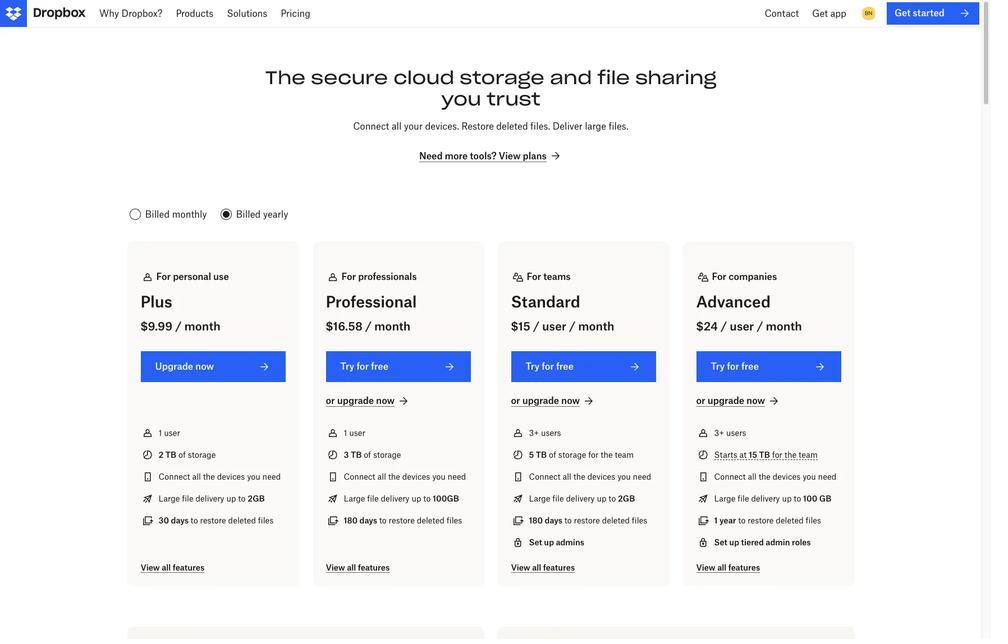 Task type: describe. For each thing, give the bounding box(es) containing it.
upgrade now link
[[141, 352, 286, 383]]

restore
[[462, 121, 494, 132]]

billed for billed yearly
[[236, 209, 261, 220]]

professional
[[326, 292, 417, 311]]

get app button
[[806, 0, 854, 27]]

for for plus
[[156, 271, 171, 283]]

now right upgrade
[[196, 361, 214, 372]]

5 tb of storage for the team
[[529, 451, 634, 460]]

storage for the
[[460, 66, 545, 89]]

$15 / user / month
[[511, 320, 615, 334]]

connect all the devices you need for professional
[[344, 472, 466, 482]]

180 for standard
[[529, 516, 543, 526]]

pricing link
[[274, 0, 317, 27]]

trust
[[487, 88, 541, 111]]

plus
[[141, 292, 172, 311]]

of for professional
[[364, 451, 371, 460]]

large
[[585, 121, 607, 132]]

monthly
[[172, 209, 207, 220]]

for professionals
[[342, 271, 417, 283]]

delivery for advanced
[[752, 494, 781, 504]]

get for get started
[[895, 8, 911, 19]]

started
[[913, 8, 945, 19]]

you for professional
[[433, 472, 446, 482]]

connect for professional
[[344, 472, 376, 482]]

to down 5 tb of storage for the team
[[609, 494, 616, 504]]

of for standard
[[549, 451, 557, 460]]

deleted for standard
[[603, 516, 630, 526]]

free for advanced
[[742, 361, 759, 372]]

or upgrade now link for advanced
[[697, 395, 781, 408]]

1 user for 2
[[159, 429, 180, 438]]

or upgrade now link for professional
[[326, 395, 411, 408]]

need
[[420, 150, 443, 162]]

15
[[749, 451, 758, 460]]

view all features link for standard
[[511, 563, 575, 573]]

the for 3 tb of storage
[[389, 472, 400, 482]]

deliver
[[553, 121, 583, 132]]

or for advanced
[[697, 396, 706, 407]]

1 view all features link from the left
[[141, 563, 205, 573]]

1 view all features from the left
[[141, 563, 205, 573]]

set for standard
[[529, 538, 543, 548]]

dropbox?
[[122, 8, 163, 19]]

1 user for 3
[[344, 429, 366, 438]]

solutions button
[[220, 0, 274, 27]]

why dropbox?
[[99, 8, 163, 19]]

user up the 2 tb of storage
[[164, 429, 180, 438]]

1 restore from the left
[[200, 516, 226, 526]]

or for professional
[[326, 396, 335, 407]]

file for standard
[[553, 494, 564, 504]]

user up 3 tb of storage
[[349, 429, 366, 438]]

contact button
[[758, 0, 806, 27]]

personal
[[173, 271, 211, 283]]

3+ for advanced
[[715, 429, 725, 438]]

for personal use
[[156, 271, 229, 283]]

connect all the devices you need for standard
[[529, 472, 652, 482]]

bn
[[866, 10, 873, 17]]

file for professional
[[367, 494, 379, 504]]

upgrade for advanced
[[708, 396, 745, 407]]

users for advanced
[[727, 429, 747, 438]]

for for advanced
[[712, 271, 727, 283]]

$9.99
[[141, 320, 173, 334]]

large file delivery up to 2gb for 180 days
[[529, 494, 635, 504]]

view for standard
[[511, 563, 531, 573]]

connect left 'your'
[[353, 121, 389, 132]]

up left tiered
[[730, 538, 740, 548]]

$15
[[511, 320, 531, 334]]

starts
[[715, 451, 738, 460]]

professionals
[[358, 271, 417, 283]]

get for get app
[[813, 8, 829, 19]]

devices.
[[425, 121, 459, 132]]

up for 2 tb of storage
[[227, 494, 236, 504]]

large for standard
[[529, 494, 551, 504]]

need more tools? view plans link
[[420, 150, 563, 163]]

/ for standard
[[533, 320, 540, 334]]

admin
[[766, 538, 791, 548]]

deleted for advanced
[[776, 516, 804, 526]]

need for standard
[[633, 472, 652, 482]]

secure
[[311, 66, 388, 89]]

180 days to restore deleted files for professional
[[344, 516, 462, 526]]

app
[[831, 8, 847, 19]]

3 tb of storage
[[344, 451, 401, 460]]

and
[[550, 66, 592, 89]]

files for standard
[[632, 516, 648, 526]]

year
[[720, 516, 737, 526]]

or upgrade now for professional
[[326, 396, 395, 407]]

billed yearly
[[236, 209, 288, 220]]

1 for 2 tb
[[159, 429, 162, 438]]

teams
[[544, 271, 571, 283]]

1 features from the left
[[173, 563, 205, 573]]

tools?
[[470, 150, 497, 162]]

6 / from the left
[[757, 320, 764, 334]]

3+ for standard
[[529, 429, 539, 438]]

1 devices from the left
[[217, 472, 245, 482]]

devices for professional
[[403, 472, 430, 482]]

up for for the team
[[783, 494, 792, 504]]

use
[[213, 271, 229, 283]]

30
[[159, 516, 169, 526]]

at
[[740, 451, 747, 460]]

to right year
[[739, 516, 746, 526]]

products
[[176, 8, 214, 19]]

sharing
[[636, 66, 717, 89]]

try for free for professional
[[341, 361, 389, 372]]

yearly
[[263, 209, 288, 220]]

100gb
[[433, 494, 459, 504]]

you for advanced
[[803, 472, 817, 482]]

connect down the 2 tb of storage
[[159, 472, 190, 482]]

now for advanced
[[747, 396, 766, 407]]

features for advanced
[[729, 563, 761, 573]]

get app
[[813, 8, 847, 19]]

set up admins
[[529, 538, 585, 548]]

large file delivery up to 100gb
[[344, 494, 459, 504]]

or upgrade now for standard
[[511, 396, 580, 407]]

starts at 15 tb for the team
[[715, 451, 818, 460]]

3+ users for advanced
[[715, 429, 747, 438]]

3 month from the left
[[579, 320, 615, 334]]

why
[[99, 8, 119, 19]]

2
[[159, 451, 164, 460]]

files for professional
[[447, 516, 462, 526]]

100
[[804, 494, 818, 504]]

pricing
[[281, 8, 311, 19]]

days for professional
[[360, 516, 378, 526]]

for for standard
[[527, 271, 542, 283]]

view all features for advanced
[[697, 563, 761, 573]]

for for professional
[[357, 361, 369, 372]]

to down large file delivery up to 100gb
[[379, 516, 387, 526]]

large for professional
[[344, 494, 365, 504]]

roles
[[793, 538, 811, 548]]

/ for plus
[[175, 320, 182, 334]]

bn button
[[860, 4, 878, 22]]

$16.58
[[326, 320, 363, 334]]

upgrade for standard
[[523, 396, 560, 407]]

for for advanced
[[727, 361, 740, 372]]

connect all your devices. restore deleted files. deliver large files.
[[353, 121, 629, 132]]

tiered
[[742, 538, 764, 548]]

5
[[529, 451, 534, 460]]

$9.99 / month
[[141, 320, 221, 334]]

upgrade
[[155, 361, 193, 372]]

up left admins
[[544, 538, 554, 548]]

more
[[445, 150, 468, 162]]

devices for advanced
[[773, 472, 801, 482]]

view for advanced
[[697, 563, 716, 573]]

try for professional
[[341, 361, 355, 372]]

deleted for professional
[[417, 516, 445, 526]]

view all features for standard
[[511, 563, 575, 573]]



Task type: locate. For each thing, give the bounding box(es) containing it.
4 devices from the left
[[773, 472, 801, 482]]

file up the 1 year to restore deleted files
[[738, 494, 750, 504]]

large for advanced
[[715, 494, 736, 504]]

1 horizontal spatial 2gb
[[618, 494, 635, 504]]

large
[[159, 494, 180, 504], [344, 494, 365, 504], [529, 494, 551, 504], [715, 494, 736, 504]]

1 need from the left
[[263, 472, 281, 482]]

connect all the devices you need for advanced
[[715, 472, 837, 482]]

1 horizontal spatial try for free
[[526, 361, 574, 372]]

0 horizontal spatial 1
[[159, 429, 162, 438]]

4 view all features link from the left
[[697, 563, 761, 573]]

180 days to restore deleted files for standard
[[529, 516, 648, 526]]

large down the 3
[[344, 494, 365, 504]]

/ right $9.99
[[175, 320, 182, 334]]

all
[[392, 121, 402, 132], [192, 472, 201, 482], [378, 472, 386, 482], [563, 472, 572, 482], [748, 472, 757, 482], [162, 563, 171, 573], [347, 563, 356, 573], [533, 563, 542, 573], [718, 563, 727, 573]]

2 or upgrade now from the left
[[511, 396, 580, 407]]

0 horizontal spatial try for free link
[[326, 352, 471, 383]]

/ right $24
[[721, 320, 728, 334]]

1 billed from the left
[[145, 209, 170, 220]]

get started
[[895, 8, 945, 19]]

try down $24
[[711, 361, 725, 372]]

0 horizontal spatial get
[[813, 8, 829, 19]]

connect for standard
[[529, 472, 561, 482]]

view all features link for advanced
[[697, 563, 761, 573]]

or
[[326, 396, 335, 407], [511, 396, 521, 407], [697, 396, 706, 407]]

1 / from the left
[[175, 320, 182, 334]]

files. left deliver
[[531, 121, 551, 132]]

days up set up admins
[[545, 516, 563, 526]]

set for advanced
[[715, 538, 728, 548]]

0 horizontal spatial or
[[326, 396, 335, 407]]

2 features from the left
[[358, 563, 390, 573]]

3 try from the left
[[711, 361, 725, 372]]

0 horizontal spatial of
[[179, 451, 186, 460]]

0 horizontal spatial team
[[615, 451, 634, 460]]

upgrade up starts
[[708, 396, 745, 407]]

connect down 5
[[529, 472, 561, 482]]

or upgrade now up 3 tb of storage
[[326, 396, 395, 407]]

4 tb from the left
[[760, 451, 771, 460]]

1 files from the left
[[258, 516, 274, 526]]

3 view all features link from the left
[[511, 563, 575, 573]]

180 days to restore deleted files
[[344, 516, 462, 526], [529, 516, 648, 526]]

free
[[371, 361, 389, 372], [557, 361, 574, 372], [742, 361, 759, 372]]

1 horizontal spatial large file delivery up to 2gb
[[529, 494, 635, 504]]

2 or upgrade now link from the left
[[511, 395, 596, 408]]

1 or from the left
[[326, 396, 335, 407]]

2 2gb from the left
[[618, 494, 635, 504]]

2 / from the left
[[365, 320, 372, 334]]

4 delivery from the left
[[752, 494, 781, 504]]

you for standard
[[618, 472, 631, 482]]

3 need from the left
[[633, 472, 652, 482]]

up down 5 tb of storage for the team
[[597, 494, 607, 504]]

large up year
[[715, 494, 736, 504]]

4 month from the left
[[766, 320, 803, 334]]

connect all the devices you need down 5 tb of storage for the team
[[529, 472, 652, 482]]

devices for standard
[[588, 472, 616, 482]]

1 or upgrade now link from the left
[[326, 395, 411, 408]]

products button
[[169, 0, 220, 27]]

1 user
[[159, 429, 180, 438], [344, 429, 366, 438]]

3 or from the left
[[697, 396, 706, 407]]

tb for 2 tb
[[166, 451, 176, 460]]

2gb for 180 days to restore deleted files
[[618, 494, 635, 504]]

to up 30 days to restore deleted files
[[238, 494, 246, 504]]

2 tb from the left
[[351, 451, 362, 460]]

the secure cloud storage and file sharing you trust
[[265, 66, 717, 111]]

large file delivery up to 2gb down 5 tb of storage for the team
[[529, 494, 635, 504]]

1 horizontal spatial 1
[[344, 429, 347, 438]]

1 year to restore deleted files
[[715, 516, 822, 526]]

1 horizontal spatial 3+
[[715, 429, 725, 438]]

3+ up 5
[[529, 429, 539, 438]]

restore down large file delivery up to 100gb
[[389, 516, 415, 526]]

storage up connect all your devices. restore deleted files. deliver large files.
[[460, 66, 545, 89]]

1 horizontal spatial 1 user
[[344, 429, 366, 438]]

4 / from the left
[[569, 320, 576, 334]]

1 connect all the devices you need from the left
[[159, 472, 281, 482]]

billed monthly
[[145, 209, 207, 220]]

2 large file delivery up to 2gb from the left
[[529, 494, 635, 504]]

0 horizontal spatial or upgrade now link
[[326, 395, 411, 408]]

file inside the secure cloud storage and file sharing you trust
[[598, 66, 630, 89]]

for for professional
[[342, 271, 356, 283]]

view
[[499, 150, 521, 162], [141, 563, 160, 573], [326, 563, 345, 573], [511, 563, 531, 573], [697, 563, 716, 573]]

features
[[173, 563, 205, 573], [358, 563, 390, 573], [544, 563, 575, 573], [729, 563, 761, 573]]

for up advanced
[[712, 271, 727, 283]]

3+ users up 5
[[529, 429, 561, 438]]

storage inside the secure cloud storage and file sharing you trust
[[460, 66, 545, 89]]

team for starts at 15 tb for the team
[[799, 451, 818, 460]]

2 for from the left
[[342, 271, 356, 283]]

free down $24 / user / month
[[742, 361, 759, 372]]

1 horizontal spatial 3+ users
[[715, 429, 747, 438]]

3 devices from the left
[[588, 472, 616, 482]]

storage for 5
[[559, 451, 587, 460]]

storage right 2
[[188, 451, 216, 460]]

1 upgrade from the left
[[337, 396, 374, 407]]

0 horizontal spatial try
[[341, 361, 355, 372]]

1 large file delivery up to 2gb from the left
[[159, 494, 265, 504]]

3+ users for standard
[[529, 429, 561, 438]]

3 for from the left
[[527, 271, 542, 283]]

5 / from the left
[[721, 320, 728, 334]]

2 180 days to restore deleted files from the left
[[529, 516, 648, 526]]

cloud
[[394, 66, 455, 89]]

1
[[159, 429, 162, 438], [344, 429, 347, 438], [715, 516, 718, 526]]

0 horizontal spatial set
[[529, 538, 543, 548]]

up left 100
[[783, 494, 792, 504]]

delivery up the 1 year to restore deleted files
[[752, 494, 781, 504]]

days right "30"
[[171, 516, 189, 526]]

up up 30 days to restore deleted files
[[227, 494, 236, 504]]

restore
[[200, 516, 226, 526], [389, 516, 415, 526], [574, 516, 600, 526], [748, 516, 774, 526]]

1 try from the left
[[341, 361, 355, 372]]

try for free link for standard
[[511, 352, 656, 383]]

upgrade up 5
[[523, 396, 560, 407]]

view all features
[[141, 563, 205, 573], [326, 563, 390, 573], [511, 563, 575, 573], [697, 563, 761, 573]]

view for professional
[[326, 563, 345, 573]]

2 horizontal spatial upgrade
[[708, 396, 745, 407]]

3 try for free link from the left
[[697, 352, 842, 383]]

1 horizontal spatial try for free link
[[511, 352, 656, 383]]

3 connect all the devices you need from the left
[[529, 472, 652, 482]]

3 upgrade from the left
[[708, 396, 745, 407]]

try for advanced
[[711, 361, 725, 372]]

restore right "30"
[[200, 516, 226, 526]]

connect
[[353, 121, 389, 132], [159, 472, 190, 482], [344, 472, 376, 482], [529, 472, 561, 482], [715, 472, 746, 482]]

try for free for advanced
[[711, 361, 759, 372]]

0 horizontal spatial try for free
[[341, 361, 389, 372]]

try for free link down $24 / user / month
[[697, 352, 842, 383]]

1 180 from the left
[[344, 516, 358, 526]]

2 tb of storage
[[159, 451, 216, 460]]

now for standard
[[562, 396, 580, 407]]

2 horizontal spatial try for free
[[711, 361, 759, 372]]

set down year
[[715, 538, 728, 548]]

try down $15 at the right of page
[[526, 361, 540, 372]]

3 days from the left
[[545, 516, 563, 526]]

1 horizontal spatial users
[[727, 429, 747, 438]]

1 days from the left
[[171, 516, 189, 526]]

4 files from the left
[[806, 516, 822, 526]]

/ for advanced
[[721, 320, 728, 334]]

$24 / user / month
[[697, 320, 803, 334]]

devices up 30 days to restore deleted files
[[217, 472, 245, 482]]

you
[[441, 88, 482, 111], [247, 472, 261, 482], [433, 472, 446, 482], [618, 472, 631, 482], [803, 472, 817, 482]]

for for standard
[[542, 361, 554, 372]]

large file delivery up to 2gb
[[159, 494, 265, 504], [529, 494, 635, 504]]

storage for 3
[[373, 451, 401, 460]]

2 restore from the left
[[389, 516, 415, 526]]

tb for 3 tb
[[351, 451, 362, 460]]

3 view all features from the left
[[511, 563, 575, 573]]

2 month from the left
[[375, 320, 411, 334]]

2 view all features from the left
[[326, 563, 390, 573]]

30 days to restore deleted files
[[159, 516, 274, 526]]

free down $15 / user / month
[[557, 361, 574, 372]]

or for standard
[[511, 396, 521, 407]]

restore up set up tiered admin roles
[[748, 516, 774, 526]]

get started link
[[887, 2, 980, 25]]

gb
[[820, 494, 832, 504]]

2 180 from the left
[[529, 516, 543, 526]]

storage right 5
[[559, 451, 587, 460]]

why dropbox? button
[[93, 0, 169, 27]]

for companies
[[712, 271, 778, 283]]

1 month from the left
[[184, 320, 221, 334]]

4 connect all the devices you need from the left
[[715, 472, 837, 482]]

3 / from the left
[[533, 320, 540, 334]]

file up set up admins
[[553, 494, 564, 504]]

0 horizontal spatial days
[[171, 516, 189, 526]]

2 view all features link from the left
[[326, 563, 390, 573]]

try for standard
[[526, 361, 540, 372]]

large up "30"
[[159, 494, 180, 504]]

1 horizontal spatial 180 days to restore deleted files
[[529, 516, 648, 526]]

try for free link for professional
[[326, 352, 471, 383]]

the for for the team
[[759, 472, 771, 482]]

2 devices from the left
[[403, 472, 430, 482]]

now for professional
[[376, 396, 395, 407]]

for teams
[[527, 271, 571, 283]]

tb right the 3
[[351, 451, 362, 460]]

try for free
[[341, 361, 389, 372], [526, 361, 574, 372], [711, 361, 759, 372]]

plans
[[523, 150, 547, 162]]

of right 2
[[179, 451, 186, 460]]

get inside dropdown button
[[813, 8, 829, 19]]

now
[[196, 361, 214, 372], [376, 396, 395, 407], [562, 396, 580, 407], [747, 396, 766, 407]]

1 try for free from the left
[[341, 361, 389, 372]]

team
[[615, 451, 634, 460], [799, 451, 818, 460]]

or upgrade now link for standard
[[511, 395, 596, 408]]

tb right 2
[[166, 451, 176, 460]]

2 users from the left
[[727, 429, 747, 438]]

1 horizontal spatial get
[[895, 8, 911, 19]]

connect all the devices you need down the 2 tb of storage
[[159, 472, 281, 482]]

set left admins
[[529, 538, 543, 548]]

1 horizontal spatial days
[[360, 516, 378, 526]]

1 1 user from the left
[[159, 429, 180, 438]]

user down advanced
[[730, 320, 755, 334]]

1 users from the left
[[541, 429, 561, 438]]

2 days from the left
[[360, 516, 378, 526]]

set
[[529, 538, 543, 548], [715, 538, 728, 548]]

storage for 2
[[188, 451, 216, 460]]

/ down advanced
[[757, 320, 764, 334]]

connect down starts
[[715, 472, 746, 482]]

delivery down 5 tb of storage for the team
[[566, 494, 595, 504]]

features for standard
[[544, 563, 575, 573]]

large down 5
[[529, 494, 551, 504]]

0 horizontal spatial free
[[371, 361, 389, 372]]

3 tb from the left
[[536, 451, 547, 460]]

2 3+ users from the left
[[715, 429, 747, 438]]

your
[[404, 121, 423, 132]]

large file delivery up to 100 gb
[[715, 494, 832, 504]]

storage
[[460, 66, 545, 89], [188, 451, 216, 460], [373, 451, 401, 460], [559, 451, 587, 460]]

connect down 3 tb of storage
[[344, 472, 376, 482]]

180 down large file delivery up to 100gb
[[344, 516, 358, 526]]

3 restore from the left
[[574, 516, 600, 526]]

billed left monthly
[[145, 209, 170, 220]]

restore for professional
[[389, 516, 415, 526]]

set up tiered admin roles
[[715, 538, 811, 548]]

upgrade now
[[155, 361, 214, 372]]

contact
[[765, 8, 799, 19]]

1 left year
[[715, 516, 718, 526]]

view all features link for professional
[[326, 563, 390, 573]]

free for standard
[[557, 361, 574, 372]]

restore up admins
[[574, 516, 600, 526]]

180 for professional
[[344, 516, 358, 526]]

0 horizontal spatial 1 user
[[159, 429, 180, 438]]

2 files. from the left
[[609, 121, 629, 132]]

for
[[357, 361, 369, 372], [542, 361, 554, 372], [727, 361, 740, 372], [589, 451, 599, 460], [773, 451, 783, 460]]

billed for billed monthly
[[145, 209, 170, 220]]

devices down 5 tb of storage for the team
[[588, 472, 616, 482]]

3 delivery from the left
[[566, 494, 595, 504]]

or upgrade now up starts
[[697, 396, 766, 407]]

3 of from the left
[[549, 451, 557, 460]]

2gb for 30 days to restore deleted files
[[248, 494, 265, 504]]

or upgrade now for advanced
[[697, 396, 766, 407]]

upgrade
[[337, 396, 374, 407], [523, 396, 560, 407], [708, 396, 745, 407]]

need more tools? view plans
[[420, 150, 547, 162]]

try for free link down $15 / user / month
[[511, 352, 656, 383]]

0 horizontal spatial 3+
[[529, 429, 539, 438]]

/ right $15 at the right of page
[[533, 320, 540, 334]]

3 or upgrade now link from the left
[[697, 395, 781, 408]]

now up 3 tb of storage
[[376, 396, 395, 407]]

team for 5 tb of storage for the team
[[615, 451, 634, 460]]

1 horizontal spatial of
[[364, 451, 371, 460]]

the for 2 tb of storage
[[203, 472, 215, 482]]

restore for standard
[[574, 516, 600, 526]]

1 up the 3
[[344, 429, 347, 438]]

storage right the 3
[[373, 451, 401, 460]]

180 days to restore deleted files down large file delivery up to 100gb
[[344, 516, 462, 526]]

180 up set up admins
[[529, 516, 543, 526]]

1 horizontal spatial set
[[715, 538, 728, 548]]

to
[[238, 494, 246, 504], [424, 494, 431, 504], [609, 494, 616, 504], [794, 494, 802, 504], [191, 516, 198, 526], [379, 516, 387, 526], [565, 516, 572, 526], [739, 516, 746, 526]]

standard
[[511, 292, 581, 311]]

restore for advanced
[[748, 516, 774, 526]]

file up 30 days to restore deleted files
[[182, 494, 194, 504]]

0 horizontal spatial 180 days to restore deleted files
[[344, 516, 462, 526]]

1 horizontal spatial free
[[557, 361, 574, 372]]

0 horizontal spatial files.
[[531, 121, 551, 132]]

$24
[[697, 320, 718, 334]]

/ right $16.58 in the left of the page
[[365, 320, 372, 334]]

file
[[598, 66, 630, 89], [182, 494, 194, 504], [367, 494, 379, 504], [553, 494, 564, 504], [738, 494, 750, 504]]

for left teams
[[527, 271, 542, 283]]

0 horizontal spatial or upgrade now
[[326, 396, 395, 407]]

the
[[265, 66, 306, 89]]

2 need from the left
[[448, 472, 466, 482]]

2 upgrade from the left
[[523, 396, 560, 407]]

4 restore from the left
[[748, 516, 774, 526]]

1 3+ users from the left
[[529, 429, 561, 438]]

delivery for standard
[[566, 494, 595, 504]]

1 horizontal spatial files.
[[609, 121, 629, 132]]

4 large from the left
[[715, 494, 736, 504]]

of right the 3
[[364, 451, 371, 460]]

1 horizontal spatial or upgrade now
[[511, 396, 580, 407]]

file down 3 tb of storage
[[367, 494, 379, 504]]

to right "30"
[[191, 516, 198, 526]]

users up 5 tb of storage for the team
[[541, 429, 561, 438]]

users for standard
[[541, 429, 561, 438]]

2 of from the left
[[364, 451, 371, 460]]

1 try for free link from the left
[[326, 352, 471, 383]]

1 horizontal spatial team
[[799, 451, 818, 460]]

1 horizontal spatial 180
[[529, 516, 543, 526]]

to left 100
[[794, 494, 802, 504]]

connect for advanced
[[715, 472, 746, 482]]

180
[[344, 516, 358, 526], [529, 516, 543, 526]]

for up professional
[[342, 271, 356, 283]]

0 horizontal spatial billed
[[145, 209, 170, 220]]

you inside the secure cloud storage and file sharing you trust
[[441, 88, 482, 111]]

2 large from the left
[[344, 494, 365, 504]]

2 connect all the devices you need from the left
[[344, 472, 466, 482]]

3+ users up starts
[[715, 429, 747, 438]]

file for advanced
[[738, 494, 750, 504]]

2 horizontal spatial days
[[545, 516, 563, 526]]

2 try for free from the left
[[526, 361, 574, 372]]

up
[[227, 494, 236, 504], [412, 494, 422, 504], [597, 494, 607, 504], [783, 494, 792, 504], [544, 538, 554, 548], [730, 538, 740, 548]]

of
[[179, 451, 186, 460], [364, 451, 371, 460], [549, 451, 557, 460]]

or upgrade now up 5
[[511, 396, 580, 407]]

4 for from the left
[[712, 271, 727, 283]]

3+ up starts
[[715, 429, 725, 438]]

1 horizontal spatial or upgrade now link
[[511, 395, 596, 408]]

try for free down $15 / user / month
[[526, 361, 574, 372]]

up for 5 tb of storage for the team
[[597, 494, 607, 504]]

try down $16.58 in the left of the page
[[341, 361, 355, 372]]

2 horizontal spatial or upgrade now link
[[697, 395, 781, 408]]

1 2gb from the left
[[248, 494, 265, 504]]

0 horizontal spatial users
[[541, 429, 561, 438]]

None radio
[[127, 205, 209, 223]]

or upgrade now
[[326, 396, 395, 407], [511, 396, 580, 407], [697, 396, 766, 407]]

/ for professional
[[365, 320, 372, 334]]

1 horizontal spatial try
[[526, 361, 540, 372]]

users up at
[[727, 429, 747, 438]]

2 horizontal spatial try
[[711, 361, 725, 372]]

1 user up the 3
[[344, 429, 366, 438]]

1 horizontal spatial upgrade
[[523, 396, 560, 407]]

2 team from the left
[[799, 451, 818, 460]]

connect all the devices you need up large file delivery up to 100gb
[[344, 472, 466, 482]]

2 or from the left
[[511, 396, 521, 407]]

2gb
[[248, 494, 265, 504], [618, 494, 635, 504]]

2 1 user from the left
[[344, 429, 366, 438]]

2 horizontal spatial try for free link
[[697, 352, 842, 383]]

need for advanced
[[819, 472, 837, 482]]

files for advanced
[[806, 516, 822, 526]]

2 horizontal spatial 1
[[715, 516, 718, 526]]

1 free from the left
[[371, 361, 389, 372]]

the for 5 tb of storage for the team
[[574, 472, 586, 482]]

delivery
[[196, 494, 224, 504], [381, 494, 410, 504], [566, 494, 595, 504], [752, 494, 781, 504]]

file right and
[[598, 66, 630, 89]]

3 try for free from the left
[[711, 361, 759, 372]]

0 horizontal spatial 2gb
[[248, 494, 265, 504]]

1 horizontal spatial billed
[[236, 209, 261, 220]]

4 need from the left
[[819, 472, 837, 482]]

to left '100gb'
[[424, 494, 431, 504]]

free for professional
[[371, 361, 389, 372]]

try for free link
[[326, 352, 471, 383], [511, 352, 656, 383], [697, 352, 842, 383]]

1 3+ from the left
[[529, 429, 539, 438]]

tb for 5 tb
[[536, 451, 547, 460]]

deleted
[[497, 121, 528, 132], [228, 516, 256, 526], [417, 516, 445, 526], [603, 516, 630, 526], [776, 516, 804, 526]]

2 try for free link from the left
[[511, 352, 656, 383]]

for
[[156, 271, 171, 283], [342, 271, 356, 283], [527, 271, 542, 283], [712, 271, 727, 283]]

2 horizontal spatial or
[[697, 396, 706, 407]]

up for 3 tb of storage
[[412, 494, 422, 504]]

try for free down '$16.58 / month'
[[341, 361, 389, 372]]

try for free link for advanced
[[697, 352, 842, 383]]

1 large from the left
[[159, 494, 180, 504]]

3
[[344, 451, 349, 460]]

delivery down 3 tb of storage
[[381, 494, 410, 504]]

need for professional
[[448, 472, 466, 482]]

admins
[[556, 538, 585, 548]]

1 files. from the left
[[531, 121, 551, 132]]

1 delivery from the left
[[196, 494, 224, 504]]

1 180 days to restore deleted files from the left
[[344, 516, 462, 526]]

to up admins
[[565, 516, 572, 526]]

1 of from the left
[[179, 451, 186, 460]]

get left started
[[895, 8, 911, 19]]

days down large file delivery up to 100gb
[[360, 516, 378, 526]]

1 or upgrade now from the left
[[326, 396, 395, 407]]

2 horizontal spatial of
[[549, 451, 557, 460]]

3 or upgrade now from the left
[[697, 396, 766, 407]]

1 set from the left
[[529, 538, 543, 548]]

1 horizontal spatial or
[[511, 396, 521, 407]]

/
[[175, 320, 182, 334], [365, 320, 372, 334], [533, 320, 540, 334], [569, 320, 576, 334], [721, 320, 728, 334], [757, 320, 764, 334]]

days for standard
[[545, 516, 563, 526]]

advanced
[[697, 292, 771, 311]]

180 days to restore deleted files up admins
[[529, 516, 648, 526]]

try for free down $24 / user / month
[[711, 361, 759, 372]]

2 horizontal spatial free
[[742, 361, 759, 372]]

3 free from the left
[[742, 361, 759, 372]]

tb right 5
[[536, 451, 547, 460]]

view all features for professional
[[326, 563, 390, 573]]

now up 15
[[747, 396, 766, 407]]

or upgrade now link
[[326, 395, 411, 408], [511, 395, 596, 408], [697, 395, 781, 408]]

the
[[601, 451, 613, 460], [785, 451, 797, 460], [203, 472, 215, 482], [389, 472, 400, 482], [574, 472, 586, 482], [759, 472, 771, 482]]

2 set from the left
[[715, 538, 728, 548]]

None radio
[[218, 205, 291, 223]]

features for professional
[[358, 563, 390, 573]]

2 billed from the left
[[236, 209, 261, 220]]

2 files from the left
[[447, 516, 462, 526]]

large file delivery up to 2gb up 30 days to restore deleted files
[[159, 494, 265, 504]]

up left '100gb'
[[412, 494, 422, 504]]

0 horizontal spatial 180
[[344, 516, 358, 526]]

need
[[263, 472, 281, 482], [448, 472, 466, 482], [633, 472, 652, 482], [819, 472, 837, 482]]

2 horizontal spatial or upgrade now
[[697, 396, 766, 407]]

2 3+ from the left
[[715, 429, 725, 438]]

user down the standard
[[543, 320, 567, 334]]

0 horizontal spatial 3+ users
[[529, 429, 561, 438]]

0 horizontal spatial large file delivery up to 2gb
[[159, 494, 265, 504]]

tb
[[166, 451, 176, 460], [351, 451, 362, 460], [536, 451, 547, 460], [760, 451, 771, 460]]

solutions
[[227, 8, 268, 19]]

large file delivery up to 2gb for 30 days
[[159, 494, 265, 504]]

$16.58 / month
[[326, 320, 411, 334]]

0 horizontal spatial upgrade
[[337, 396, 374, 407]]

companies
[[729, 271, 778, 283]]

try
[[341, 361, 355, 372], [526, 361, 540, 372], [711, 361, 725, 372]]

1 team from the left
[[615, 451, 634, 460]]



Task type: vqa. For each thing, say whether or not it's contained in the screenshot.
leftmost Try For Free
yes



